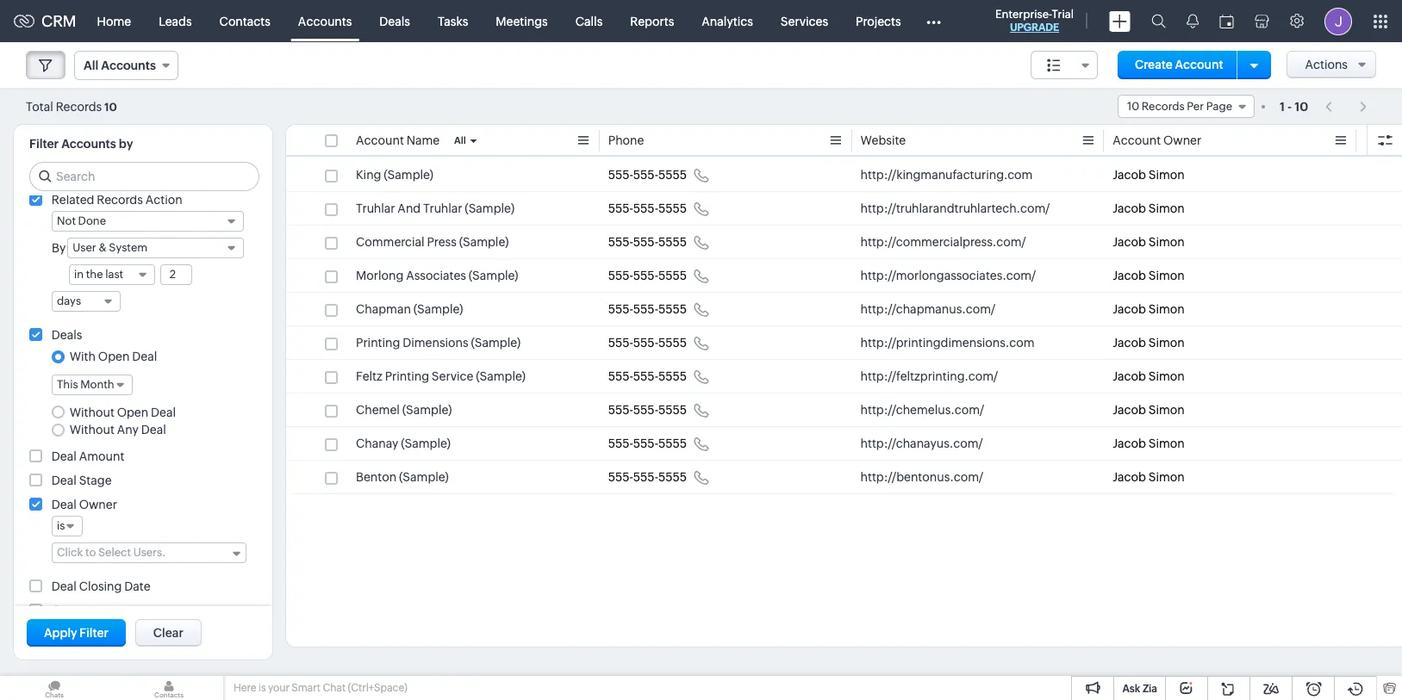 Task type: locate. For each thing, give the bounding box(es) containing it.
to
[[85, 547, 96, 560]]

accounts inside all accounts field
[[101, 59, 156, 72]]

jacob
[[1113, 168, 1147, 182], [1113, 202, 1147, 216], [1113, 235, 1147, 249], [1113, 269, 1147, 283], [1113, 303, 1147, 316], [1113, 336, 1147, 350], [1113, 370, 1147, 384], [1113, 403, 1147, 417], [1113, 437, 1147, 451], [1113, 471, 1147, 485]]

records for action
[[97, 193, 143, 207]]

records inside "field"
[[1142, 100, 1185, 113]]

7 555-555-5555 from the top
[[608, 370, 687, 384]]

click to select users.
[[57, 547, 166, 560]]

truhlar up press
[[423, 202, 463, 216]]

Other Modules field
[[915, 7, 952, 35]]

feltz
[[356, 370, 383, 384]]

contacts image
[[115, 677, 223, 701]]

tasks
[[438, 14, 468, 28]]

3 5555 from the top
[[659, 235, 687, 249]]

(sample) up printing dimensions (sample) link at the left
[[414, 303, 463, 316]]

navigation
[[1318, 94, 1377, 119]]

king (sample)
[[356, 168, 434, 182]]

5555 for http://bentonus.com/
[[659, 471, 687, 485]]

6 jacob simon from the top
[[1113, 336, 1185, 350]]

deal up deal stage
[[52, 450, 77, 464]]

without open deal
[[70, 406, 176, 420]]

555-555-5555 for printing dimensions (sample)
[[608, 336, 687, 350]]

10 inside total records 10
[[104, 100, 117, 113]]

contacts
[[220, 14, 271, 28], [52, 604, 103, 618]]

(sample) down 'feltz printing service (sample)'
[[402, 403, 452, 417]]

total records 10
[[26, 100, 117, 113]]

this month
[[57, 379, 114, 392]]

your
[[268, 683, 290, 695]]

0 horizontal spatial filter
[[29, 137, 59, 151]]

10 jacob simon from the top
[[1113, 471, 1185, 485]]

services link
[[767, 0, 842, 42]]

jacob simon for http://feltzprinting.com/
[[1113, 370, 1185, 384]]

None text field
[[161, 266, 191, 285]]

10 up account owner
[[1128, 100, 1140, 113]]

accounts left deals "link" at the top left of page
[[298, 14, 352, 28]]

1 vertical spatial without
[[70, 423, 115, 437]]

owner down 10 records per page
[[1164, 134, 1202, 147]]

open for without
[[117, 406, 148, 420]]

5555 for http://chemelus.com/
[[659, 403, 687, 417]]

create
[[1135, 58, 1173, 72]]

open right with
[[98, 350, 130, 364]]

5 555-555-5555 from the top
[[608, 303, 687, 316]]

in
[[74, 268, 84, 281]]

open up any
[[117, 406, 148, 420]]

all inside field
[[84, 59, 99, 72]]

1 horizontal spatial account
[[1113, 134, 1161, 147]]

0 vertical spatial filter
[[29, 137, 59, 151]]

simon for http://chanayus.com/
[[1149, 437, 1185, 451]]

1 horizontal spatial owner
[[1164, 134, 1202, 147]]

9 simon from the top
[[1149, 437, 1185, 451]]

jacob for http://feltzprinting.com/
[[1113, 370, 1147, 384]]

0 vertical spatial printing
[[356, 336, 400, 350]]

8 5555 from the top
[[659, 403, 687, 417]]

9 555-555-5555 from the top
[[608, 437, 687, 451]]

1 simon from the top
[[1149, 168, 1185, 182]]

9 jacob simon from the top
[[1113, 437, 1185, 451]]

http://bentonus.com/ link
[[861, 469, 984, 486]]

0 horizontal spatial truhlar
[[356, 202, 395, 216]]

all right name
[[454, 135, 466, 146]]

555-555-5555 for feltz printing service (sample)
[[608, 370, 687, 384]]

deal stage
[[52, 474, 112, 488]]

without any deal
[[70, 423, 166, 437]]

1 vertical spatial accounts
[[101, 59, 156, 72]]

0 vertical spatial without
[[70, 406, 115, 420]]

10 for 1 - 10
[[1295, 100, 1309, 113]]

create menu image
[[1110, 11, 1131, 31]]

calls
[[576, 14, 603, 28]]

row group
[[286, 159, 1403, 495]]

8 jacob simon from the top
[[1113, 403, 1185, 417]]

(sample) up and
[[384, 168, 434, 182]]

4 jacob from the top
[[1113, 269, 1147, 283]]

10 right -
[[1295, 100, 1309, 113]]

contacts link
[[206, 0, 284, 42]]

555-555-5555 for chanay (sample)
[[608, 437, 687, 451]]

http://feltzprinting.com/
[[861, 370, 999, 384]]

2 555-555-5555 from the top
[[608, 202, 687, 216]]

accounts left by at the left top of page
[[61, 137, 116, 151]]

accounts for all accounts
[[101, 59, 156, 72]]

(sample)
[[384, 168, 434, 182], [465, 202, 515, 216], [459, 235, 509, 249], [469, 269, 519, 283], [414, 303, 463, 316], [471, 336, 521, 350], [476, 370, 526, 384], [402, 403, 452, 417], [401, 437, 451, 451], [399, 471, 449, 485]]

create menu element
[[1099, 0, 1142, 42]]

simon
[[1149, 168, 1185, 182], [1149, 202, 1185, 216], [1149, 235, 1185, 249], [1149, 269, 1185, 283], [1149, 303, 1185, 316], [1149, 336, 1185, 350], [1149, 370, 1185, 384], [1149, 403, 1185, 417], [1149, 437, 1185, 451], [1149, 471, 1185, 485]]

http://morlongassociates.com/ link
[[861, 267, 1037, 285]]

0 horizontal spatial is
[[57, 520, 65, 533]]

1 horizontal spatial deals
[[380, 14, 410, 28]]

records up filter accounts by
[[56, 100, 102, 113]]

5 5555 from the top
[[659, 303, 687, 316]]

8 simon from the top
[[1149, 403, 1185, 417]]

apply filter button
[[27, 620, 126, 647]]

1 vertical spatial all
[[454, 135, 466, 146]]

users.
[[133, 547, 166, 560]]

555-555-5555 for chapman (sample)
[[608, 303, 687, 316]]

chanay
[[356, 437, 399, 451]]

10 5555 from the top
[[659, 471, 687, 485]]

days field
[[52, 291, 121, 312]]

filter down the total
[[29, 137, 59, 151]]

10 555-555-5555 from the top
[[608, 471, 687, 485]]

5 jacob from the top
[[1113, 303, 1147, 316]]

http://chanayus.com/
[[861, 437, 984, 451]]

crm
[[41, 12, 76, 30]]

Click to Select Users. field
[[52, 543, 247, 564]]

printing up chemel (sample)
[[385, 370, 429, 384]]

profile image
[[1325, 7, 1353, 35]]

0 vertical spatial all
[[84, 59, 99, 72]]

is
[[57, 520, 65, 533], [259, 683, 266, 695]]

account name
[[356, 134, 440, 147]]

all
[[84, 59, 99, 72], [454, 135, 466, 146]]

enterprise-trial upgrade
[[996, 8, 1074, 34]]

0 horizontal spatial 10
[[104, 100, 117, 113]]

2 horizontal spatial 10
[[1295, 100, 1309, 113]]

1 vertical spatial is
[[259, 683, 266, 695]]

all for all
[[454, 135, 466, 146]]

create account button
[[1118, 51, 1241, 79]]

10
[[1295, 100, 1309, 113], [1128, 100, 1140, 113], [104, 100, 117, 113]]

truhlar left and
[[356, 202, 395, 216]]

10 records per page
[[1128, 100, 1233, 113]]

9 jacob from the top
[[1113, 437, 1147, 451]]

deal amount
[[52, 450, 124, 464]]

is up click
[[57, 520, 65, 533]]

jacob simon for http://morlongassociates.com/
[[1113, 269, 1185, 283]]

account up per
[[1176, 58, 1224, 72]]

1 jacob simon from the top
[[1113, 168, 1185, 182]]

1 truhlar from the left
[[356, 202, 395, 216]]

1 horizontal spatial all
[[454, 135, 466, 146]]

1 horizontal spatial filter
[[80, 627, 109, 641]]

-
[[1288, 100, 1293, 113]]

enterprise-
[[996, 8, 1052, 21]]

0 vertical spatial open
[[98, 350, 130, 364]]

website
[[861, 134, 906, 147]]

deals left tasks
[[380, 14, 410, 28]]

6 simon from the top
[[1149, 336, 1185, 350]]

1 horizontal spatial truhlar
[[423, 202, 463, 216]]

chapman (sample)
[[356, 303, 463, 316]]

0 horizontal spatial deals
[[52, 328, 82, 342]]

contacts right leads link
[[220, 14, 271, 28]]

3 jacob from the top
[[1113, 235, 1147, 249]]

0 vertical spatial contacts
[[220, 14, 271, 28]]

without down this month field on the bottom left of the page
[[70, 406, 115, 420]]

5 jacob simon from the top
[[1113, 303, 1185, 316]]

chemel (sample)
[[356, 403, 452, 417]]

5555 for http://chapmanus.com/
[[659, 303, 687, 316]]

jacob simon for http://chanayus.com/
[[1113, 437, 1185, 451]]

None field
[[1031, 51, 1098, 79]]

4 simon from the top
[[1149, 269, 1185, 283]]

deal up without open deal
[[132, 350, 157, 364]]

2 5555 from the top
[[659, 202, 687, 216]]

1
[[1280, 100, 1285, 113]]

1 vertical spatial open
[[117, 406, 148, 420]]

account inside button
[[1176, 58, 1224, 72]]

(sample) inside 'link'
[[469, 269, 519, 283]]

This Month field
[[52, 375, 133, 396]]

size image
[[1048, 58, 1061, 73]]

trial
[[1052, 8, 1074, 21]]

deals up with
[[52, 328, 82, 342]]

chanay (sample)
[[356, 437, 451, 451]]

4 555-555-5555 from the top
[[608, 269, 687, 283]]

0 horizontal spatial all
[[84, 59, 99, 72]]

(sample) right associates
[[469, 269, 519, 283]]

records down "search" text field
[[97, 193, 143, 207]]

owner down stage
[[79, 498, 117, 512]]

4 jacob simon from the top
[[1113, 269, 1185, 283]]

morlong
[[356, 269, 404, 283]]

filter right apply
[[80, 627, 109, 641]]

records left per
[[1142, 100, 1185, 113]]

is left your
[[259, 683, 266, 695]]

accounts down home 'link'
[[101, 59, 156, 72]]

service
[[432, 370, 474, 384]]

4 5555 from the top
[[659, 269, 687, 283]]

5 simon from the top
[[1149, 303, 1185, 316]]

1 horizontal spatial 10
[[1128, 100, 1140, 113]]

all up total records 10
[[84, 59, 99, 72]]

1 vertical spatial contacts
[[52, 604, 103, 618]]

0 horizontal spatial account
[[356, 134, 404, 147]]

0 vertical spatial is
[[57, 520, 65, 533]]

10 down all accounts
[[104, 100, 117, 113]]

account up king
[[356, 134, 404, 147]]

1 jacob from the top
[[1113, 168, 1147, 182]]

user & system
[[73, 241, 148, 254]]

0 horizontal spatial contacts
[[52, 604, 103, 618]]

name
[[407, 134, 440, 147]]

filter
[[29, 137, 59, 151], [80, 627, 109, 641]]

7 jacob from the top
[[1113, 370, 1147, 384]]

2 jacob from the top
[[1113, 202, 1147, 216]]

555-555-5555 for king (sample)
[[608, 168, 687, 182]]

without for without open deal
[[70, 406, 115, 420]]

1 vertical spatial filter
[[80, 627, 109, 641]]

5555 for http://truhlarandtruhlartech.com/
[[659, 202, 687, 216]]

simon for http://bentonus.com/
[[1149, 471, 1185, 485]]

zia
[[1143, 684, 1158, 696]]

total
[[26, 100, 53, 113]]

here is your smart chat (ctrl+space)
[[234, 683, 408, 695]]

without
[[70, 406, 115, 420], [70, 423, 115, 437]]

http://chapmanus.com/
[[861, 303, 996, 316]]

8 jacob from the top
[[1113, 403, 1147, 417]]

3 jacob simon from the top
[[1113, 235, 1185, 249]]

10 jacob from the top
[[1113, 471, 1147, 485]]

home link
[[83, 0, 145, 42]]

6 5555 from the top
[[659, 336, 687, 350]]

action
[[145, 193, 182, 207]]

555-555-5555
[[608, 168, 687, 182], [608, 202, 687, 216], [608, 235, 687, 249], [608, 269, 687, 283], [608, 303, 687, 316], [608, 336, 687, 350], [608, 370, 687, 384], [608, 403, 687, 417], [608, 437, 687, 451], [608, 471, 687, 485]]

3 555-555-5555 from the top
[[608, 235, 687, 249]]

user
[[73, 241, 96, 254]]

deal up without any deal
[[151, 406, 176, 420]]

2 vertical spatial accounts
[[61, 137, 116, 151]]

7 jacob simon from the top
[[1113, 370, 1185, 384]]

7 simon from the top
[[1149, 370, 1185, 384]]

2 horizontal spatial account
[[1176, 58, 1224, 72]]

morlong associates (sample)
[[356, 269, 519, 283]]

10 simon from the top
[[1149, 471, 1185, 485]]

contacts up apply filter 'button'
[[52, 604, 103, 618]]

(sample) right service on the bottom left of page
[[476, 370, 526, 384]]

1 without from the top
[[70, 406, 115, 420]]

http://truhlarandtruhlartech.com/ link
[[861, 200, 1050, 217]]

1 5555 from the top
[[659, 168, 687, 182]]

5555 for http://chanayus.com/
[[659, 437, 687, 451]]

6 jacob from the top
[[1113, 336, 1147, 350]]

2 simon from the top
[[1149, 202, 1185, 216]]

owner
[[1164, 134, 1202, 147], [79, 498, 117, 512]]

User & System field
[[67, 238, 244, 259]]

here
[[234, 683, 256, 695]]

chapman (sample) link
[[356, 301, 463, 318]]

0 vertical spatial accounts
[[298, 14, 352, 28]]

commercial
[[356, 235, 425, 249]]

feltz printing service (sample)
[[356, 370, 526, 384]]

without up deal amount
[[70, 423, 115, 437]]

chats image
[[0, 677, 109, 701]]

printing down chapman
[[356, 336, 400, 350]]

http://printingdimensions.com
[[861, 336, 1035, 350]]

5555
[[659, 168, 687, 182], [659, 202, 687, 216], [659, 235, 687, 249], [659, 269, 687, 283], [659, 303, 687, 316], [659, 336, 687, 350], [659, 370, 687, 384], [659, 403, 687, 417], [659, 437, 687, 451], [659, 471, 687, 485]]

7 5555 from the top
[[659, 370, 687, 384]]

clear
[[153, 627, 183, 641]]

2 without from the top
[[70, 423, 115, 437]]

6 555-555-5555 from the top
[[608, 336, 687, 350]]

http://chanayus.com/ link
[[861, 435, 984, 453]]

0 vertical spatial owner
[[1164, 134, 1202, 147]]

deal
[[132, 350, 157, 364], [151, 406, 176, 420], [141, 423, 166, 437], [52, 450, 77, 464], [52, 474, 77, 488], [52, 498, 77, 512], [52, 580, 77, 594]]

account down 10 records per page
[[1113, 134, 1161, 147]]

9 5555 from the top
[[659, 437, 687, 451]]

page
[[1207, 100, 1233, 113]]

this
[[57, 379, 78, 392]]

account owner
[[1113, 134, 1202, 147]]

8 555-555-5555 from the top
[[608, 403, 687, 417]]

is field
[[52, 516, 83, 537]]

0 horizontal spatial owner
[[79, 498, 117, 512]]

0 vertical spatial deals
[[380, 14, 410, 28]]

3 simon from the top
[[1149, 235, 1185, 249]]

jacob for http://morlongassociates.com/
[[1113, 269, 1147, 283]]

king
[[356, 168, 381, 182]]

click
[[57, 547, 83, 560]]

1 vertical spatial owner
[[79, 498, 117, 512]]

(sample) inside "link"
[[384, 168, 434, 182]]

2 jacob simon from the top
[[1113, 202, 1185, 216]]

1 555-555-5555 from the top
[[608, 168, 687, 182]]



Task type: describe. For each thing, give the bounding box(es) containing it.
Not Done field
[[52, 211, 244, 232]]

http://kingmanufacturing.com
[[861, 168, 1033, 182]]

signals image
[[1187, 14, 1199, 28]]

search image
[[1152, 14, 1167, 28]]

deal up is field
[[52, 498, 77, 512]]

and
[[398, 202, 421, 216]]

services
[[781, 14, 829, 28]]

1 vertical spatial deals
[[52, 328, 82, 342]]

simon for http://kingmanufacturing.com
[[1149, 168, 1185, 182]]

555-555-5555 for morlong associates (sample)
[[608, 269, 687, 283]]

simon for http://truhlarandtruhlartech.com/
[[1149, 202, 1185, 216]]

1 horizontal spatial contacts
[[220, 14, 271, 28]]

http://kingmanufacturing.com link
[[861, 166, 1033, 184]]

(sample) down chemel (sample) link
[[401, 437, 451, 451]]

jacob for http://bentonus.com/
[[1113, 471, 1147, 485]]

jacob simon for http://chapmanus.com/
[[1113, 303, 1185, 316]]

http://printingdimensions.com link
[[861, 335, 1035, 352]]

chat
[[323, 683, 346, 695]]

simon for http://feltzprinting.com/
[[1149, 370, 1185, 384]]

all accounts
[[84, 59, 156, 72]]

1 horizontal spatial is
[[259, 683, 266, 695]]

jacob for http://chemelus.com/
[[1113, 403, 1147, 417]]

printing dimensions (sample) link
[[356, 335, 521, 352]]

5555 for http://feltzprinting.com/
[[659, 370, 687, 384]]

accounts inside accounts link
[[298, 14, 352, 28]]

http://morlongassociates.com/
[[861, 269, 1037, 283]]

select
[[98, 547, 131, 560]]

benton
[[356, 471, 397, 485]]

jacob for http://chanayus.com/
[[1113, 437, 1147, 451]]

chanay (sample) link
[[356, 435, 451, 453]]

system
[[109, 241, 148, 254]]

(sample) down chanay (sample)
[[399, 471, 449, 485]]

jacob simon for http://printingdimensions.com
[[1113, 336, 1185, 350]]

crm link
[[14, 12, 76, 30]]

phone
[[608, 134, 644, 147]]

truhlar and truhlar (sample)
[[356, 202, 515, 216]]

morlong associates (sample) link
[[356, 267, 519, 285]]

owner for deal owner
[[79, 498, 117, 512]]

jacob for http://truhlarandtruhlartech.com/
[[1113, 202, 1147, 216]]

10 inside "field"
[[1128, 100, 1140, 113]]

(sample) up service on the bottom left of page
[[471, 336, 521, 350]]

benton (sample)
[[356, 471, 449, 485]]

jacob for http://kingmanufacturing.com
[[1113, 168, 1147, 182]]

simon for http://commercialpress.com/
[[1149, 235, 1185, 249]]

projects link
[[842, 0, 915, 42]]

555-555-5555 for truhlar and truhlar (sample)
[[608, 202, 687, 216]]

is inside field
[[57, 520, 65, 533]]

2 truhlar from the left
[[423, 202, 463, 216]]

leads link
[[145, 0, 206, 42]]

reports link
[[617, 0, 688, 42]]

account for account name
[[356, 134, 404, 147]]

http://truhlarandtruhlartech.com/
[[861, 202, 1050, 216]]

http://chemelus.com/ link
[[861, 402, 985, 419]]

jacob simon for http://truhlarandtruhlartech.com/
[[1113, 202, 1185, 216]]

5555 for http://morlongassociates.com/
[[659, 269, 687, 283]]

not done
[[57, 215, 106, 228]]

dimensions
[[403, 336, 469, 350]]

amount
[[79, 450, 124, 464]]

deal owner
[[52, 498, 117, 512]]

with open deal
[[70, 350, 157, 364]]

with
[[70, 350, 96, 364]]

signals element
[[1177, 0, 1210, 42]]

open for with
[[98, 350, 130, 364]]

http://commercialpress.com/
[[861, 235, 1027, 249]]

jacob simon for http://commercialpress.com/
[[1113, 235, 1185, 249]]

profile element
[[1315, 0, 1363, 42]]

row group containing king (sample)
[[286, 159, 1403, 495]]

accounts for filter accounts by
[[61, 137, 116, 151]]

Search text field
[[30, 163, 259, 191]]

jacob for http://chapmanus.com/
[[1113, 303, 1147, 316]]

the
[[86, 268, 103, 281]]

jacob simon for http://kingmanufacturing.com
[[1113, 168, 1185, 182]]

(sample) up commercial press (sample)
[[465, 202, 515, 216]]

jacob simon for http://chemelus.com/
[[1113, 403, 1185, 417]]

deals inside "link"
[[380, 14, 410, 28]]

commercial press (sample) link
[[356, 234, 509, 251]]

simon for http://chapmanus.com/
[[1149, 303, 1185, 316]]

accounts link
[[284, 0, 366, 42]]

10 for total records 10
[[104, 100, 117, 113]]

projects
[[856, 14, 902, 28]]

smart
[[292, 683, 321, 695]]

http://commercialpress.com/ link
[[861, 234, 1027, 251]]

deal down click
[[52, 580, 77, 594]]

555-555-5555 for commercial press (sample)
[[608, 235, 687, 249]]

commercial press (sample)
[[356, 235, 509, 249]]

without for without any deal
[[70, 423, 115, 437]]

tasks link
[[424, 0, 482, 42]]

reports
[[630, 14, 674, 28]]

simon for http://morlongassociates.com/
[[1149, 269, 1185, 283]]

1 vertical spatial printing
[[385, 370, 429, 384]]

jacob for http://commercialpress.com/
[[1113, 235, 1147, 249]]

555-555-5555 for chemel (sample)
[[608, 403, 687, 417]]

555-555-5555 for benton (sample)
[[608, 471, 687, 485]]

calendar image
[[1220, 14, 1235, 28]]

chapman
[[356, 303, 411, 316]]

calls link
[[562, 0, 617, 42]]

simon for http://printingdimensions.com
[[1149, 336, 1185, 350]]

apply
[[44, 627, 77, 641]]

not
[[57, 215, 76, 228]]

records for 10
[[56, 100, 102, 113]]

http://chemelus.com/
[[861, 403, 985, 417]]

5555 for http://kingmanufacturing.com
[[659, 168, 687, 182]]

all for all accounts
[[84, 59, 99, 72]]

chemel (sample) link
[[356, 402, 452, 419]]

printing dimensions (sample)
[[356, 336, 521, 350]]

deal right any
[[141, 423, 166, 437]]

stage
[[79, 474, 112, 488]]

last
[[105, 268, 123, 281]]

month
[[80, 379, 114, 392]]

analytics link
[[688, 0, 767, 42]]

http://bentonus.com/
[[861, 471, 984, 485]]

jacob simon for http://bentonus.com/
[[1113, 471, 1185, 485]]

All Accounts field
[[74, 51, 178, 80]]

meetings link
[[482, 0, 562, 42]]

(sample) right press
[[459, 235, 509, 249]]

owner for account owner
[[1164, 134, 1202, 147]]

date
[[124, 580, 151, 594]]

in the last
[[74, 268, 123, 281]]

chemel
[[356, 403, 400, 417]]

account for account owner
[[1113, 134, 1161, 147]]

feltz printing service (sample) link
[[356, 368, 526, 385]]

records for per
[[1142, 100, 1185, 113]]

done
[[78, 215, 106, 228]]

filter inside 'button'
[[80, 627, 109, 641]]

by
[[119, 137, 133, 151]]

leads
[[159, 14, 192, 28]]

10 Records Per Page field
[[1118, 95, 1255, 118]]

&
[[98, 241, 107, 254]]

actions
[[1306, 58, 1348, 72]]

5555 for http://commercialpress.com/
[[659, 235, 687, 249]]

simon for http://chemelus.com/
[[1149, 403, 1185, 417]]

apply filter
[[44, 627, 109, 641]]

meetings
[[496, 14, 548, 28]]

deal left stage
[[52, 474, 77, 488]]

in the last field
[[69, 265, 155, 285]]

5555 for http://printingdimensions.com
[[659, 336, 687, 350]]

search element
[[1142, 0, 1177, 42]]

(ctrl+space)
[[348, 683, 408, 695]]

filter accounts by
[[29, 137, 133, 151]]

jacob for http://printingdimensions.com
[[1113, 336, 1147, 350]]



Task type: vqa. For each thing, say whether or not it's contained in the screenshot.


